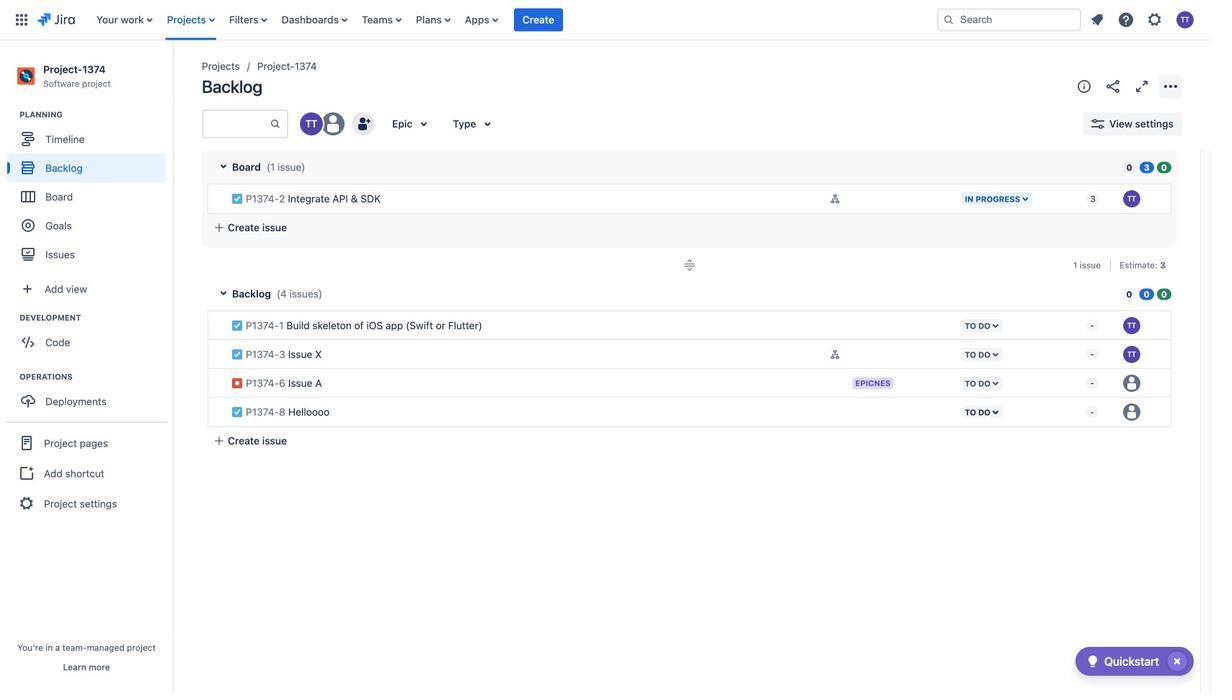 Task type: vqa. For each thing, say whether or not it's contained in the screenshot.
second Create issue icon from the bottom of the page
yes



Task type: locate. For each thing, give the bounding box(es) containing it.
banner
[[0, 0, 1211, 40]]

2 vertical spatial heading
[[19, 371, 172, 383]]

1 horizontal spatial list
[[1084, 7, 1202, 33]]

Search backlog text field
[[203, 111, 270, 137]]

None search field
[[937, 8, 1081, 31]]

planning image
[[2, 106, 19, 123]]

check image
[[1084, 653, 1101, 670]]

development image
[[2, 309, 19, 327]]

1 heading from the top
[[19, 109, 172, 121]]

list
[[89, 0, 926, 40], [1084, 7, 1202, 33]]

group
[[7, 109, 172, 273], [7, 312, 172, 361], [7, 371, 172, 420], [6, 422, 167, 524]]

search image
[[943, 14, 954, 26]]

dismiss quickstart image
[[1166, 650, 1189, 673]]

3 heading from the top
[[19, 371, 172, 383]]

group for planning icon
[[7, 109, 172, 273]]

your profile and settings image
[[1176, 11, 1194, 28]]

list item
[[514, 0, 563, 40]]

2 heading from the top
[[19, 312, 172, 324]]

appswitcher icon image
[[13, 11, 30, 28]]

group for development image
[[7, 312, 172, 361]]

1 vertical spatial heading
[[19, 312, 172, 324]]

0 vertical spatial heading
[[19, 109, 172, 121]]

0 vertical spatial create issue image
[[198, 303, 215, 320]]

jira image
[[37, 11, 75, 28], [37, 11, 75, 28]]

sidebar element
[[0, 40, 173, 693]]

2 create issue image from the top
[[198, 389, 215, 407]]

Search field
[[937, 8, 1081, 31]]

1 vertical spatial create issue image
[[198, 389, 215, 407]]

done: 0 of 3 (story points) element
[[1157, 161, 1171, 173]]

create issue image
[[198, 303, 215, 320], [198, 389, 215, 407]]

heading
[[19, 109, 172, 121], [19, 312, 172, 324], [19, 371, 172, 383]]



Task type: describe. For each thing, give the bounding box(es) containing it.
view settings image
[[1089, 115, 1107, 133]]

group for 'operations' icon
[[7, 371, 172, 420]]

heading for 'operations' icon
[[19, 371, 172, 383]]

sidebar navigation image
[[157, 58, 189, 87]]

notifications image
[[1089, 11, 1106, 28]]

in progress: 0 of 0 (story points) element
[[1139, 288, 1154, 300]]

backlog menu image
[[1162, 78, 1179, 95]]

enter full screen image
[[1133, 78, 1151, 95]]

in progress: 3 of 3 (story points) element
[[1140, 161, 1154, 173]]

heading for development image
[[19, 312, 172, 324]]

goal image
[[22, 219, 35, 232]]

help image
[[1117, 11, 1135, 28]]

create issue image
[[198, 176, 215, 193]]

heading for planning icon
[[19, 109, 172, 121]]

1 create issue image from the top
[[198, 303, 215, 320]]

to do: 0 of 3 (story points) element
[[1122, 161, 1137, 173]]

done: 0 of 0 (story points) element
[[1157, 288, 1171, 300]]

add people image
[[355, 115, 372, 133]]

settings image
[[1146, 11, 1163, 28]]

operations image
[[2, 369, 19, 386]]

to do: 0 of 0 (story points) element
[[1122, 288, 1137, 300]]

primary element
[[9, 0, 926, 40]]

0 horizontal spatial list
[[89, 0, 926, 40]]



